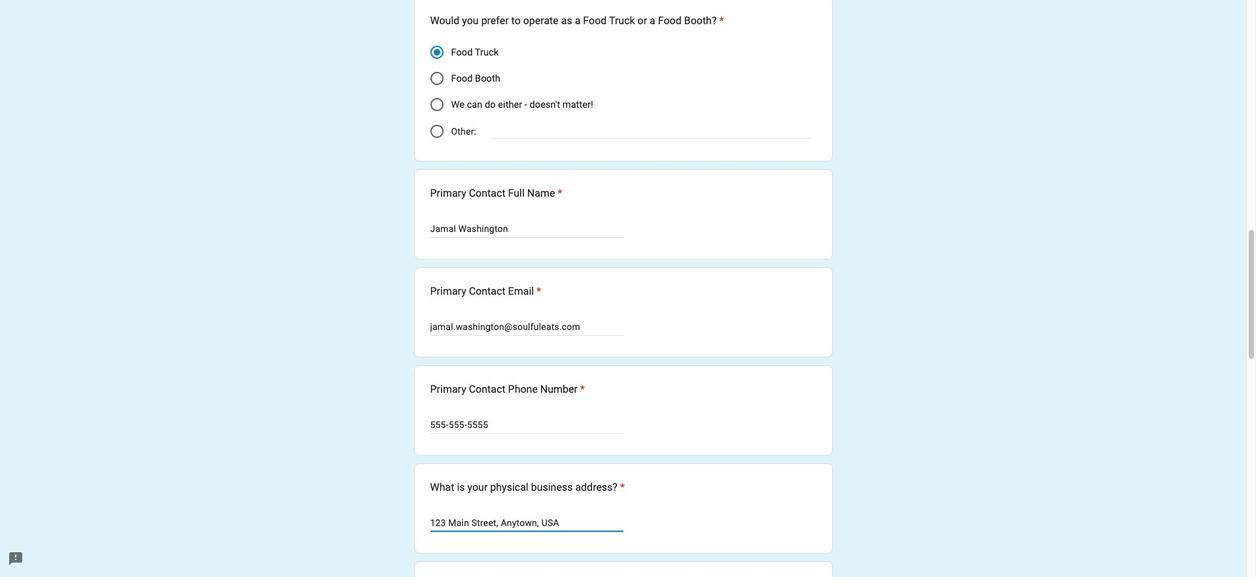 Task type: locate. For each thing, give the bounding box(es) containing it.
required question element for 2nd heading from the top
[[555, 186, 562, 202]]

3 heading from the top
[[430, 284, 541, 300]]

required question element for 1st heading from the top
[[717, 13, 724, 29]]

required question element
[[717, 13, 724, 29], [555, 186, 562, 202], [534, 284, 541, 300], [578, 382, 585, 398], [618, 480, 625, 496]]

None text field
[[430, 221, 623, 237]]

4 heading from the top
[[430, 382, 585, 398]]

5 heading from the top
[[430, 480, 625, 496]]

None radio
[[430, 125, 443, 138]]

we can do either - doesn't matter! image
[[430, 98, 443, 111]]

None text field
[[430, 319, 623, 335], [430, 418, 623, 433], [430, 516, 623, 531], [430, 319, 623, 335], [430, 418, 623, 433], [430, 516, 623, 531]]

food booth image
[[430, 72, 443, 85]]

heading
[[430, 13, 724, 29], [430, 186, 562, 202], [430, 284, 541, 300], [430, 382, 585, 398], [430, 480, 625, 496]]



Task type: vqa. For each thing, say whether or not it's contained in the screenshot.
second Peterson from the bottom of the page
no



Task type: describe. For each thing, give the bounding box(es) containing it.
required question element for 3rd heading from the bottom
[[534, 284, 541, 300]]

2 heading from the top
[[430, 186, 562, 202]]

required question element for 1st heading from the bottom
[[618, 480, 625, 496]]

1 heading from the top
[[430, 13, 724, 29]]

Other response text field
[[489, 123, 811, 138]]

report a problem to google image
[[8, 551, 24, 567]]

food truck image
[[433, 49, 440, 56]]

Food Booth radio
[[430, 72, 443, 85]]

Food Truck radio
[[430, 46, 443, 59]]

We can do either - doesn't matter! radio
[[430, 98, 443, 111]]

required question element for 2nd heading from the bottom of the page
[[578, 382, 585, 398]]



